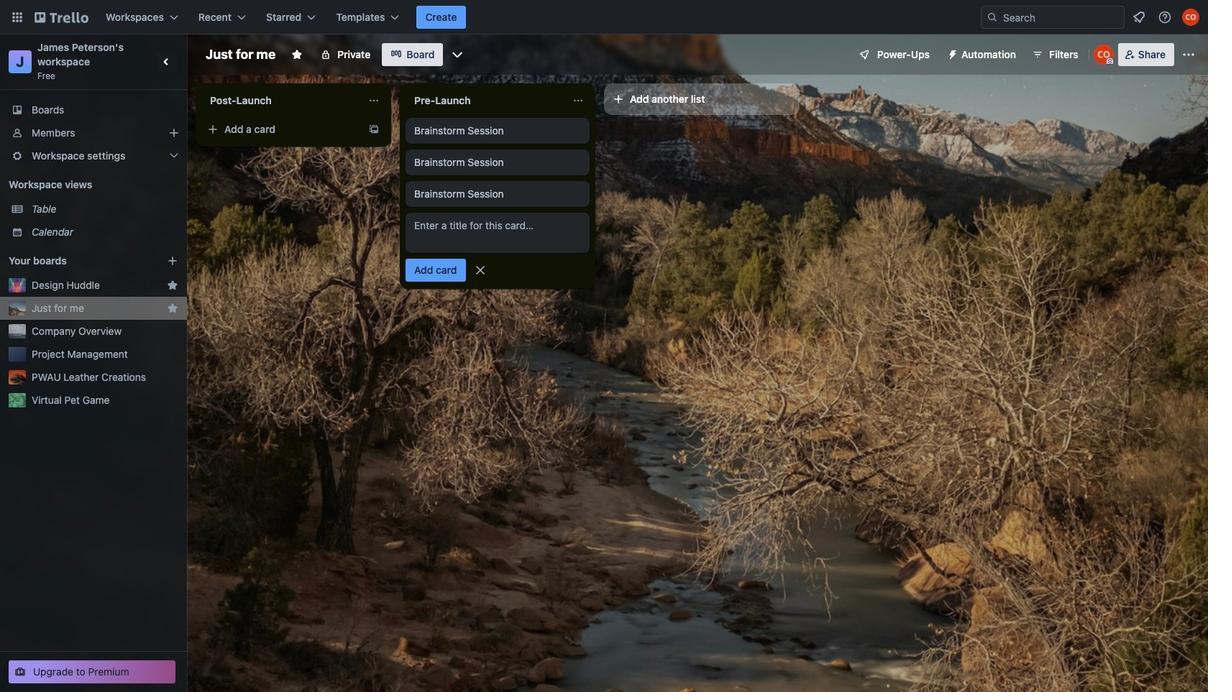 Task type: describe. For each thing, give the bounding box(es) containing it.
your boards with 6 items element
[[9, 252, 145, 270]]

create from template… image
[[368, 124, 380, 135]]

open information menu image
[[1158, 10, 1172, 24]]

show menu image
[[1181, 47, 1196, 62]]

1 starred icon image from the top
[[167, 280, 178, 291]]

cancel image
[[473, 263, 487, 278]]

Search field
[[998, 7, 1124, 27]]

christina overa (christinaovera) image
[[1182, 9, 1199, 26]]

back to home image
[[35, 6, 88, 29]]

0 notifications image
[[1130, 9, 1148, 26]]

add board image
[[167, 255, 178, 267]]

2 starred icon image from the top
[[167, 303, 178, 314]]

this member is an admin of this board. image
[[1107, 58, 1113, 65]]



Task type: vqa. For each thing, say whether or not it's contained in the screenshot.
Kanban
no



Task type: locate. For each thing, give the bounding box(es) containing it.
None text field
[[201, 89, 362, 112], [406, 89, 567, 112], [201, 89, 362, 112], [406, 89, 567, 112]]

primary element
[[0, 0, 1208, 35]]

starred icon image
[[167, 280, 178, 291], [167, 303, 178, 314]]

customize views image
[[450, 47, 465, 62]]

sm image
[[941, 43, 961, 63]]

Enter a title for this card… text field
[[406, 213, 590, 253]]

0 vertical spatial starred icon image
[[167, 280, 178, 291]]

christina overa (christinaovera) image
[[1094, 45, 1114, 65]]

workspace navigation collapse icon image
[[157, 52, 177, 72]]

search image
[[987, 12, 998, 23]]

Board name text field
[[198, 43, 283, 66]]

star or unstar board image
[[291, 49, 303, 60]]

1 vertical spatial starred icon image
[[167, 303, 178, 314]]



